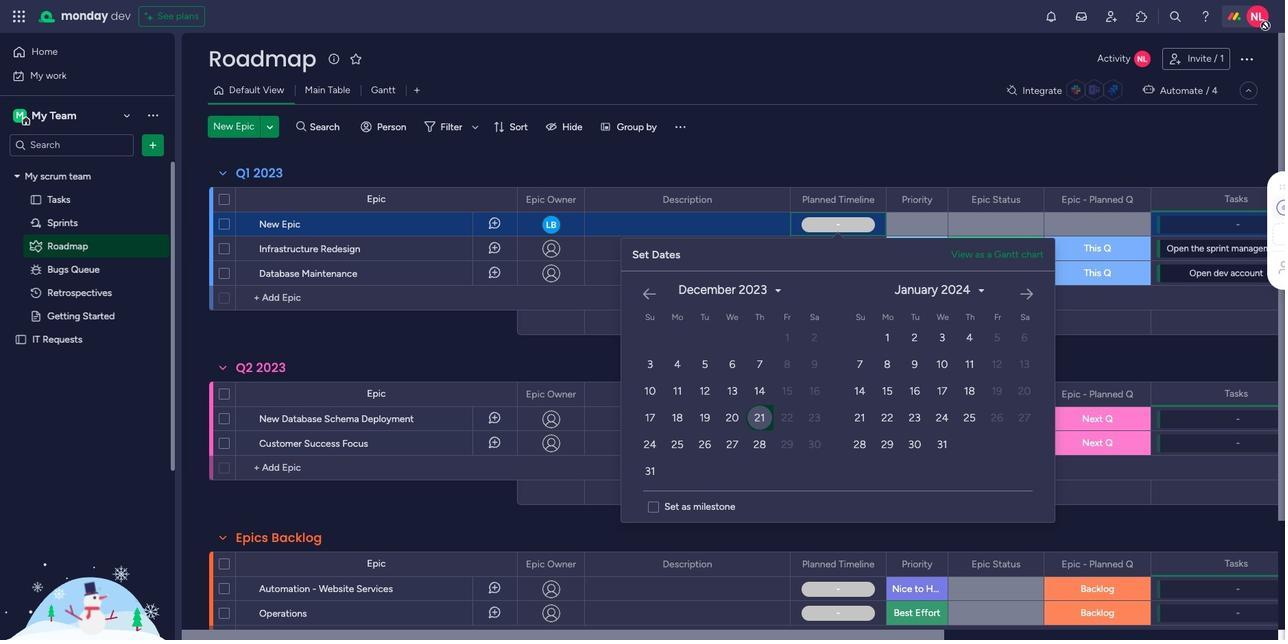 Task type: locate. For each thing, give the bounding box(es) containing it.
caret down image
[[14, 171, 20, 181], [775, 286, 781, 295]]

noah lott image
[[1247, 5, 1269, 27]]

option
[[0, 164, 175, 167]]

0 vertical spatial + add epic text field
[[243, 290, 511, 307]]

options image
[[146, 138, 160, 152], [929, 188, 938, 212], [191, 207, 202, 240], [191, 232, 202, 265], [191, 257, 202, 290], [1132, 383, 1141, 406], [191, 402, 202, 435], [191, 427, 202, 460], [929, 553, 938, 576], [1132, 553, 1141, 576], [191, 597, 202, 630]]

Search field
[[306, 117, 348, 136]]

list box
[[0, 162, 175, 536]]

1 vertical spatial public board image
[[14, 333, 27, 346]]

menu image
[[673, 120, 687, 134]]

workspace image
[[13, 108, 27, 123]]

lottie animation image
[[0, 502, 175, 641]]

+ Add Epic text field
[[243, 290, 511, 307], [243, 460, 511, 477]]

arrow down image
[[467, 119, 484, 135]]

0 horizontal spatial public board image
[[14, 333, 27, 346]]

1 vertical spatial + add epic text field
[[243, 460, 511, 477]]

0 horizontal spatial caret down image
[[14, 171, 20, 181]]

0 vertical spatial caret down image
[[14, 171, 20, 181]]

invite members image
[[1105, 10, 1119, 23]]

help image
[[1199, 10, 1213, 23]]

region
[[621, 266, 1285, 502]]

public board image
[[29, 310, 43, 323], [14, 333, 27, 346]]

caret down image
[[979, 286, 984, 295]]

add to favorites image
[[349, 52, 363, 65]]

lottie animation element
[[0, 502, 175, 641]]

None field
[[205, 45, 320, 73], [232, 165, 287, 182], [1221, 192, 1252, 207], [523, 192, 579, 207], [659, 192, 716, 207], [799, 192, 878, 207], [899, 192, 936, 207], [968, 192, 1024, 207], [1058, 192, 1137, 207], [232, 359, 289, 377], [1221, 386, 1252, 402], [523, 387, 579, 402], [659, 387, 716, 402], [799, 387, 878, 402], [899, 387, 936, 402], [968, 387, 1024, 402], [1058, 387, 1137, 402], [232, 529, 325, 547], [1221, 557, 1252, 572], [523, 557, 579, 572], [659, 557, 716, 572], [799, 557, 878, 572], [899, 557, 936, 572], [968, 557, 1024, 572], [1058, 557, 1137, 572], [205, 45, 320, 73], [232, 165, 287, 182], [1221, 192, 1252, 207], [523, 192, 579, 207], [659, 192, 716, 207], [799, 192, 878, 207], [899, 192, 936, 207], [968, 192, 1024, 207], [1058, 192, 1137, 207], [232, 359, 289, 377], [1221, 386, 1252, 402], [523, 387, 579, 402], [659, 387, 716, 402], [799, 387, 878, 402], [899, 387, 936, 402], [968, 387, 1024, 402], [1058, 387, 1137, 402], [232, 529, 325, 547], [1221, 557, 1252, 572], [523, 557, 579, 572], [659, 557, 716, 572], [799, 557, 878, 572], [899, 557, 936, 572], [968, 557, 1024, 572], [1058, 557, 1137, 572]]

1 vertical spatial caret down image
[[775, 286, 781, 295]]

workspace selection element
[[13, 107, 79, 125]]

workspace options image
[[146, 109, 160, 122]]

collapse board header image
[[1243, 85, 1254, 96]]

0 vertical spatial public board image
[[29, 310, 43, 323]]

2 + add epic text field from the top
[[243, 460, 511, 477]]

add view image
[[414, 85, 420, 96]]

options image
[[1239, 51, 1255, 67], [565, 188, 575, 212], [867, 188, 876, 212], [1132, 188, 1141, 212], [565, 383, 575, 406], [565, 553, 575, 576], [771, 553, 780, 576], [867, 553, 876, 576], [1025, 553, 1034, 576], [191, 572, 202, 605]]

notifications image
[[1044, 10, 1058, 23]]



Task type: describe. For each thing, give the bounding box(es) containing it.
inbox image
[[1075, 10, 1088, 23]]

dapulse integrations image
[[1007, 85, 1017, 96]]

my work image
[[12, 70, 25, 82]]

angle down image
[[267, 122, 273, 132]]

apps image
[[1135, 10, 1149, 23]]

home image
[[12, 45, 26, 59]]

public board image
[[29, 193, 43, 206]]

board activity image
[[1134, 51, 1151, 67]]

select product image
[[12, 10, 26, 23]]

see plans image
[[145, 8, 157, 25]]

show board description image
[[326, 52, 342, 66]]

1 horizontal spatial public board image
[[29, 310, 43, 323]]

Search in workspace field
[[29, 137, 115, 153]]

search everything image
[[1169, 10, 1182, 23]]

autopilot image
[[1143, 81, 1155, 99]]

v2 search image
[[296, 119, 306, 135]]

1 + add epic text field from the top
[[243, 290, 511, 307]]

1 horizontal spatial caret down image
[[775, 286, 781, 295]]



Task type: vqa. For each thing, say whether or not it's contained in the screenshot.
list box
yes



